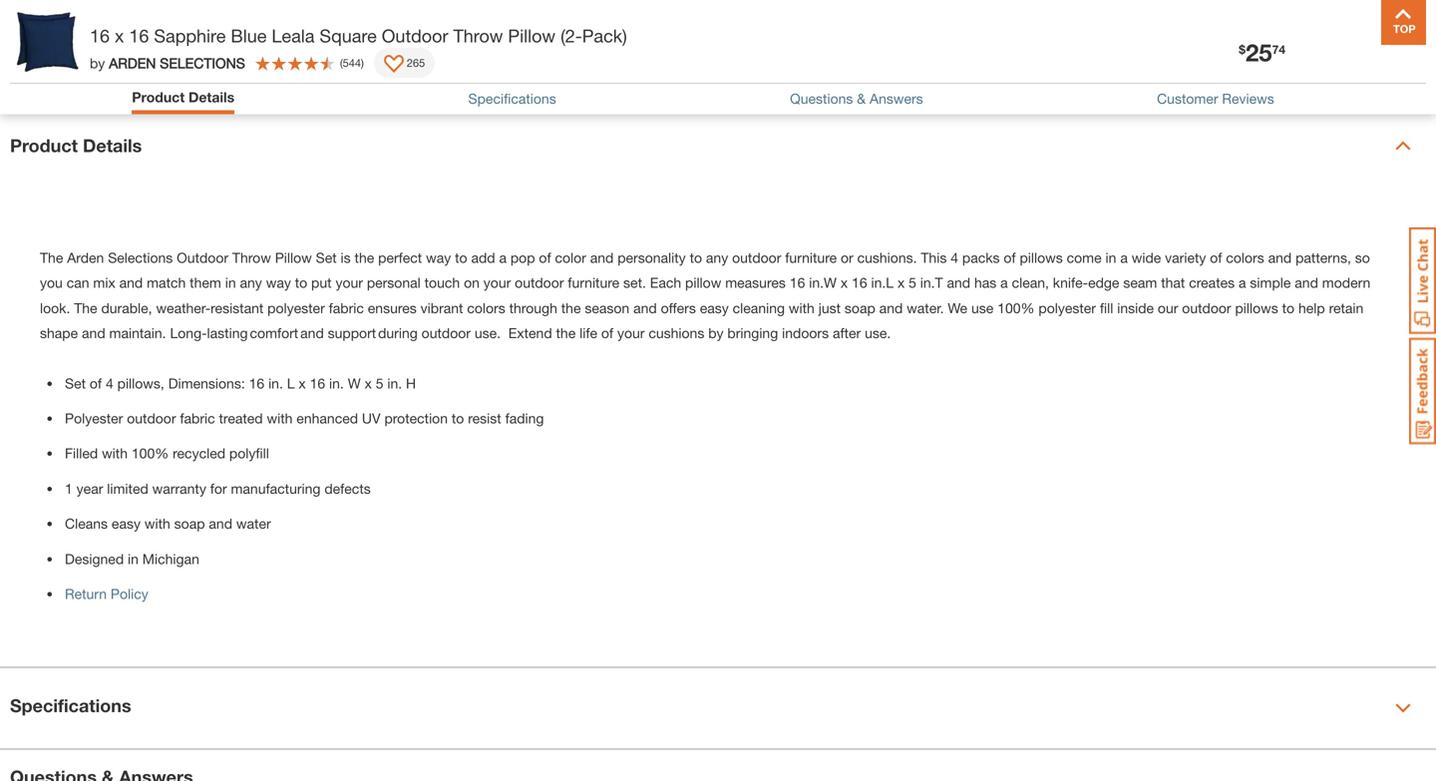 Task type: vqa. For each thing, say whether or not it's contained in the screenshot.
soap
yes



Task type: locate. For each thing, give the bounding box(es) containing it.
3 in. from the left
[[387, 375, 402, 391]]

in
[[1106, 249, 1117, 266], [225, 275, 236, 291], [128, 550, 139, 567]]

with down 'l' on the left of the page
[[267, 410, 293, 426]]

0 horizontal spatial furniture
[[568, 275, 620, 291]]

is
[[341, 249, 351, 266]]

0 vertical spatial 100%
[[998, 300, 1035, 316]]

in. left w
[[329, 375, 344, 391]]

0 vertical spatial any
[[706, 249, 729, 266]]

furniture up season in the left of the page
[[568, 275, 620, 291]]

0 vertical spatial 5
[[909, 275, 917, 291]]

soap
[[845, 300, 876, 316], [174, 515, 205, 532]]

1 vertical spatial outdoor
[[177, 249, 229, 266]]

cleaning
[[733, 300, 785, 316]]

1 horizontal spatial soap
[[845, 300, 876, 316]]

questions & answers
[[790, 90, 924, 107]]

0 horizontal spatial set
[[65, 375, 86, 391]]

1 horizontal spatial pillows
[[1236, 300, 1279, 316]]

1 vertical spatial details
[[83, 135, 142, 156]]

ensures
[[368, 300, 417, 316]]

0 horizontal spatial fabric
[[180, 410, 215, 426]]

100% down clean,
[[998, 300, 1035, 316]]

water.
[[907, 300, 944, 316]]

variety
[[1165, 249, 1207, 266]]

0 vertical spatial throw
[[453, 25, 503, 46]]

a left wide
[[1121, 249, 1128, 266]]

just
[[819, 300, 841, 316]]

and right color on the left top
[[590, 249, 614, 266]]

100% up limited
[[132, 445, 169, 462]]

pillow left (2-
[[508, 25, 556, 46]]

1 horizontal spatial any
[[706, 249, 729, 266]]

fabric up recycled
[[180, 410, 215, 426]]

1 horizontal spatial details
[[189, 89, 235, 105]]

1 vertical spatial fabric
[[180, 410, 215, 426]]

0 horizontal spatial your
[[336, 275, 363, 291]]

0 horizontal spatial policy
[[111, 586, 148, 602]]

1 year limited warranty for manufacturing defects
[[65, 480, 371, 497]]

your
[[336, 275, 363, 291], [484, 275, 511, 291], [618, 325, 645, 341]]

throw inside the arden selections outdoor throw pillow set is the perfect way to add a pop of color and personality to any outdoor furniture or cushions. this 4 packs of pillows come in a wide variety of colors and patterns, so you can mix and match them in any way to put your personal touch on your outdoor furniture set. each pillow measures 16 in.w x 16 in.l x 5 in.t and has a clean, knife-edge seam that creates a simple and modern look. the durable, weather-resistant polyester fabric ensures vibrant colors through the season and offers easy cleaning with just soap and water. we use 100% polyester fill inside our outdoor pillows to help retain shape and maintain. long-lasting comfort and support during outdoor use.   extend the life of your cushions by bringing indoors after use.
[[232, 249, 271, 266]]

5
[[909, 275, 917, 291], [376, 375, 384, 391]]

and left water
[[209, 515, 232, 532]]

0 vertical spatial set
[[316, 249, 337, 266]]

1 horizontal spatial pillow
[[508, 25, 556, 46]]

put
[[311, 275, 332, 291]]

by left arden
[[90, 55, 105, 71]]

top button
[[1382, 0, 1427, 45]]

outdoor up the them
[[177, 249, 229, 266]]

0 vertical spatial in
[[1106, 249, 1117, 266]]

come
[[1067, 249, 1102, 266]]

1 vertical spatial return
[[65, 586, 107, 602]]

details
[[189, 89, 235, 105], [83, 135, 142, 156]]

x right 'l' on the left of the page
[[299, 375, 306, 391]]

the right is
[[355, 249, 374, 266]]

2 horizontal spatial your
[[618, 325, 645, 341]]

0 horizontal spatial in.
[[268, 375, 283, 391]]

by inside the arden selections outdoor throw pillow set is the perfect way to add a pop of color and personality to any outdoor furniture or cushions. this 4 packs of pillows come in a wide variety of colors and patterns, so you can mix and match them in any way to put your personal touch on your outdoor furniture set. each pillow measures 16 in.w x 16 in.l x 5 in.t and has a clean, knife-edge seam that creates a simple and modern look. the durable, weather-resistant polyester fabric ensures vibrant colors through the season and offers easy cleaning with just soap and water. we use 100% polyester fill inside our outdoor pillows to help retain shape and maintain. long-lasting comfort and support during outdoor use.   extend the life of your cushions by bringing indoors after use.
[[709, 325, 724, 341]]

read return policy link
[[1187, 39, 1307, 60]]

our
[[1158, 300, 1179, 316]]

set left is
[[316, 249, 337, 266]]

colors up simple
[[1226, 249, 1265, 266]]

details down selections on the left top
[[189, 89, 235, 105]]

with right filled
[[102, 445, 128, 462]]

1 horizontal spatial 4
[[951, 249, 959, 266]]

your right on
[[484, 275, 511, 291]]

polyester down the knife-
[[1039, 300, 1096, 316]]

1 horizontal spatial 5
[[909, 275, 917, 291]]

0 horizontal spatial outdoor
[[177, 249, 229, 266]]

dimensions:
[[168, 375, 245, 391]]

throw left (2-
[[453, 25, 503, 46]]

outdoor
[[732, 249, 782, 266], [515, 275, 564, 291], [1183, 300, 1232, 316], [422, 325, 471, 341], [127, 410, 176, 426]]

inside
[[1118, 300, 1154, 316]]

1 vertical spatial the
[[74, 300, 97, 316]]

reviews
[[1223, 90, 1275, 107]]

0 vertical spatial the
[[355, 249, 374, 266]]

fabric inside the arden selections outdoor throw pillow set is the perfect way to add a pop of color and personality to any outdoor furniture or cushions. this 4 packs of pillows come in a wide variety of colors and patterns, so you can mix and match them in any way to put your personal touch on your outdoor furniture set. each pillow measures 16 in.w x 16 in.l x 5 in.t and has a clean, knife-edge seam that creates a simple and modern look. the durable, weather-resistant polyester fabric ensures vibrant colors through the season and offers easy cleaning with just soap and water. we use 100% polyester fill inside our outdoor pillows to help retain shape and maintain. long-lasting comfort and support during outdoor use.   extend the life of your cushions by bringing indoors after use.
[[329, 300, 364, 316]]

pillows
[[1020, 249, 1063, 266], [1236, 300, 1279, 316]]

0 vertical spatial specifications
[[468, 90, 556, 107]]

4 inside the arden selections outdoor throw pillow set is the perfect way to add a pop of color and personality to any outdoor furniture or cushions. this 4 packs of pillows come in a wide variety of colors and patterns, so you can mix and match them in any way to put your personal touch on your outdoor furniture set. each pillow measures 16 in.w x 16 in.l x 5 in.t and has a clean, knife-edge seam that creates a simple and modern look. the durable, weather-resistant polyester fabric ensures vibrant colors through the season and offers easy cleaning with just soap and water. we use 100% polyester fill inside our outdoor pillows to help retain shape and maintain. long-lasting comfort and support during outdoor use.   extend the life of your cushions by bringing indoors after use.
[[951, 249, 959, 266]]

outdoor up measures
[[732, 249, 782, 266]]

1 vertical spatial set
[[65, 375, 86, 391]]

in.w
[[809, 275, 837, 291]]

indoors
[[782, 325, 829, 341]]

1 horizontal spatial way
[[426, 249, 451, 266]]

1 vertical spatial specifications
[[10, 695, 131, 716]]

0 horizontal spatial the
[[40, 249, 63, 266]]

return policy link
[[65, 586, 148, 602]]

and up we
[[947, 275, 971, 291]]

each
[[650, 275, 682, 291]]

designed
[[65, 550, 124, 567]]

1 vertical spatial soap
[[174, 515, 205, 532]]

0 horizontal spatial pillow
[[275, 249, 312, 266]]

16
[[90, 25, 110, 46], [129, 25, 149, 46], [790, 275, 805, 291], [852, 275, 868, 291], [249, 375, 265, 391], [310, 375, 325, 391]]

1 vertical spatial any
[[240, 275, 262, 291]]

measures
[[726, 275, 786, 291]]

touch
[[425, 275, 460, 291]]

0 horizontal spatial by
[[90, 55, 105, 71]]

0 horizontal spatial 5
[[376, 375, 384, 391]]

0 horizontal spatial return
[[65, 586, 107, 602]]

4 right this
[[951, 249, 959, 266]]

1 horizontal spatial throw
[[453, 25, 503, 46]]

1 horizontal spatial 100%
[[998, 300, 1035, 316]]

0 vertical spatial way
[[426, 249, 451, 266]]

outdoor up "265"
[[382, 25, 448, 46]]

4
[[951, 249, 959, 266], [106, 375, 113, 391]]

0 vertical spatial furniture
[[785, 249, 837, 266]]

soap up after at the top of the page
[[845, 300, 876, 316]]

details down arden
[[83, 135, 142, 156]]

4 left pillows,
[[106, 375, 113, 391]]

easy down pillow
[[700, 300, 729, 316]]

year
[[76, 480, 103, 497]]

0 vertical spatial policy
[[1270, 41, 1307, 58]]

after
[[833, 325, 861, 341]]

l
[[287, 375, 295, 391]]

designed in michigan
[[65, 550, 199, 567]]

pillows up clean,
[[1020, 249, 1063, 266]]

and up durable,
[[119, 275, 143, 291]]

0 horizontal spatial easy
[[112, 515, 141, 532]]

cushions
[[649, 325, 705, 341]]

0 vertical spatial fabric
[[329, 300, 364, 316]]

offers
[[661, 300, 696, 316]]

and
[[590, 249, 614, 266], [1269, 249, 1292, 266], [119, 275, 143, 291], [947, 275, 971, 291], [1295, 275, 1319, 291], [634, 300, 657, 316], [880, 300, 903, 316], [82, 325, 105, 341], [209, 515, 232, 532]]

the up life
[[561, 300, 581, 316]]

filled
[[65, 445, 98, 462]]

pillow
[[508, 25, 556, 46], [275, 249, 312, 266]]

of right "packs"
[[1004, 249, 1016, 266]]

through
[[509, 300, 558, 316]]

way up touch
[[426, 249, 451, 266]]

1 in. from the left
[[268, 375, 283, 391]]

your down season in the left of the page
[[618, 325, 645, 341]]

pillow up put
[[275, 249, 312, 266]]

personality
[[618, 249, 686, 266]]

in up edge
[[1106, 249, 1117, 266]]

shape
[[40, 325, 78, 341]]

x right w
[[365, 375, 372, 391]]

1 horizontal spatial your
[[484, 275, 511, 291]]

way left put
[[266, 275, 291, 291]]

5 left in.t
[[909, 275, 917, 291]]

season
[[585, 300, 630, 316]]

easy down limited
[[112, 515, 141, 532]]

easy
[[700, 300, 729, 316], [112, 515, 141, 532]]

100%
[[998, 300, 1035, 316], [132, 445, 169, 462]]

2 horizontal spatial in.
[[387, 375, 402, 391]]

0 vertical spatial 4
[[951, 249, 959, 266]]

seam
[[1124, 275, 1158, 291]]

1 vertical spatial pillow
[[275, 249, 312, 266]]

you
[[40, 275, 63, 291]]

1 horizontal spatial return
[[1224, 41, 1266, 58]]

1 vertical spatial throw
[[232, 249, 271, 266]]

5 right w
[[376, 375, 384, 391]]

and down set.
[[634, 300, 657, 316]]

the left life
[[556, 325, 576, 341]]

edge
[[1089, 275, 1120, 291]]

creates
[[1189, 275, 1235, 291]]

1 horizontal spatial furniture
[[785, 249, 837, 266]]

1 vertical spatial 100%
[[132, 445, 169, 462]]

display image
[[384, 55, 404, 75]]

0 horizontal spatial colors
[[467, 300, 506, 316]]

any up pillow
[[706, 249, 729, 266]]

in. left the h
[[387, 375, 402, 391]]

a
[[499, 249, 507, 266], [1121, 249, 1128, 266], [1001, 275, 1008, 291], [1239, 275, 1247, 291]]

the up "you"
[[40, 249, 63, 266]]

with inside the arden selections outdoor throw pillow set is the perfect way to add a pop of color and personality to any outdoor furniture or cushions. this 4 packs of pillows come in a wide variety of colors and patterns, so you can mix and match them in any way to put your personal touch on your outdoor furniture set. each pillow measures 16 in.w x 16 in.l x 5 in.t and has a clean, knife-edge seam that creates a simple and modern look. the durable, weather-resistant polyester fabric ensures vibrant colors through the season and offers easy cleaning with just soap and water. we use 100% polyester fill inside our outdoor pillows to help retain shape and maintain. long-lasting comfort and support during outdoor use.   extend the life of your cushions by bringing indoors after use.
[[789, 300, 815, 316]]

1 vertical spatial pillows
[[1236, 300, 1279, 316]]

outdoor down pillows,
[[127, 410, 176, 426]]

and up help
[[1295, 275, 1319, 291]]

0 vertical spatial easy
[[700, 300, 729, 316]]

0 horizontal spatial way
[[266, 275, 291, 291]]

0 horizontal spatial polyester
[[268, 300, 325, 316]]

customer reviews button
[[1157, 90, 1275, 107], [1157, 90, 1275, 107]]

polyester
[[268, 300, 325, 316], [1039, 300, 1096, 316]]

0 vertical spatial by
[[90, 55, 105, 71]]

1 vertical spatial by
[[709, 325, 724, 341]]

uv
[[362, 410, 381, 426]]

1 vertical spatial policy
[[111, 586, 148, 602]]

2 horizontal spatial in
[[1106, 249, 1117, 266]]

1 horizontal spatial polyester
[[1039, 300, 1096, 316]]

a right has
[[1001, 275, 1008, 291]]

cushions.
[[858, 249, 917, 266]]

544
[[343, 56, 361, 69]]

in.
[[268, 375, 283, 391], [329, 375, 344, 391], [387, 375, 402, 391]]

clean,
[[1012, 275, 1049, 291]]

this
[[921, 249, 947, 266]]

colors down on
[[467, 300, 506, 316]]

with
[[789, 300, 815, 316], [267, 410, 293, 426], [102, 445, 128, 462], [145, 515, 170, 532]]

1 horizontal spatial easy
[[700, 300, 729, 316]]

with up indoors
[[789, 300, 815, 316]]

any up resistant
[[240, 275, 262, 291]]

pillows down simple
[[1236, 300, 1279, 316]]

polyester down put
[[268, 300, 325, 316]]

by left bringing
[[709, 325, 724, 341]]

set.
[[624, 275, 646, 291]]

and up simple
[[1269, 249, 1292, 266]]

furniture
[[785, 249, 837, 266], [568, 275, 620, 291]]

the
[[40, 249, 63, 266], [74, 300, 97, 316]]

1 horizontal spatial by
[[709, 325, 724, 341]]

product image image
[[15, 10, 80, 75]]

your down is
[[336, 275, 363, 291]]

warranty
[[152, 480, 206, 497]]

1 horizontal spatial colors
[[1226, 249, 1265, 266]]

in. left 'l' on the left of the page
[[268, 375, 283, 391]]

the down can
[[74, 300, 97, 316]]

0 vertical spatial soap
[[845, 300, 876, 316]]

fabric down put
[[329, 300, 364, 316]]

0 horizontal spatial product
[[10, 135, 78, 156]]

protection
[[385, 410, 448, 426]]

has
[[975, 275, 997, 291]]

fill
[[1100, 300, 1114, 316]]

in right the them
[[225, 275, 236, 291]]

0 vertical spatial product
[[132, 89, 185, 105]]

0 horizontal spatial throw
[[232, 249, 271, 266]]

throw up resistant
[[232, 249, 271, 266]]

in left michigan
[[128, 550, 139, 567]]

1 horizontal spatial set
[[316, 249, 337, 266]]

furniture up in.w
[[785, 249, 837, 266]]

michigan
[[142, 550, 199, 567]]

specifications button
[[468, 90, 556, 107], [468, 90, 556, 107], [0, 669, 1437, 748]]

1 horizontal spatial in.
[[329, 375, 344, 391]]

0 horizontal spatial 4
[[106, 375, 113, 391]]

$
[[1239, 42, 1246, 56]]

set up polyester
[[65, 375, 86, 391]]

1 horizontal spatial the
[[74, 300, 97, 316]]

to left add in the top of the page
[[455, 249, 467, 266]]

1 vertical spatial colors
[[467, 300, 506, 316]]

1 horizontal spatial outdoor
[[382, 25, 448, 46]]

soap down warranty
[[174, 515, 205, 532]]

the
[[355, 249, 374, 266], [561, 300, 581, 316], [556, 325, 576, 341]]

0 horizontal spatial pillows
[[1020, 249, 1063, 266]]

by
[[90, 55, 105, 71], [709, 325, 724, 341]]

2 vertical spatial in
[[128, 550, 139, 567]]

1 horizontal spatial policy
[[1270, 41, 1307, 58]]

and down in.l
[[880, 300, 903, 316]]

outdoor down "vibrant"
[[422, 325, 471, 341]]

1 horizontal spatial in
[[225, 275, 236, 291]]

0 vertical spatial details
[[189, 89, 235, 105]]

specifications
[[468, 90, 556, 107], [10, 695, 131, 716]]



Task type: describe. For each thing, give the bounding box(es) containing it.
pack)
[[582, 25, 627, 46]]

x up arden
[[115, 25, 124, 46]]

personal
[[367, 275, 421, 291]]

them
[[190, 275, 221, 291]]

in.l
[[871, 275, 894, 291]]

water
[[236, 515, 271, 532]]

265
[[407, 56, 425, 69]]

0 vertical spatial return
[[1224, 41, 1266, 58]]

square
[[320, 25, 377, 46]]

extend
[[509, 325, 552, 341]]

read return policy
[[1187, 41, 1307, 58]]

defects
[[325, 480, 371, 497]]

$ 25 74
[[1239, 38, 1286, 66]]

feedback link image
[[1410, 337, 1437, 445]]

1 vertical spatial furniture
[[568, 275, 620, 291]]

outdoor up through
[[515, 275, 564, 291]]

fading
[[505, 410, 544, 426]]

leala
[[272, 25, 315, 46]]

100% inside the arden selections outdoor throw pillow set is the perfect way to add a pop of color and personality to any outdoor furniture or cushions. this 4 packs of pillows come in a wide variety of colors and patterns, so you can mix and match them in any way to put your personal touch on your outdoor furniture set. each pillow measures 16 in.w x 16 in.l x 5 in.t and has a clean, knife-edge seam that creates a simple and modern look. the durable, weather-resistant polyester fabric ensures vibrant colors through the season and offers easy cleaning with just soap and water. we use 100% polyester fill inside our outdoor pillows to help retain shape and maintain. long-lasting comfort and support during outdoor use.   extend the life of your cushions by bringing indoors after use.
[[998, 300, 1035, 316]]

soap inside the arden selections outdoor throw pillow set is the perfect way to add a pop of color and personality to any outdoor furniture or cushions. this 4 packs of pillows come in a wide variety of colors and patterns, so you can mix and match them in any way to put your personal touch on your outdoor furniture set. each pillow measures 16 in.w x 16 in.l x 5 in.t and has a clean, knife-edge seam that creates a simple and modern look. the durable, weather-resistant polyester fabric ensures vibrant colors through the season and offers easy cleaning with just soap and water. we use 100% polyester fill inside our outdoor pillows to help retain shape and maintain. long-lasting comfort and support during outdoor use.   extend the life of your cushions by bringing indoors after use.
[[845, 300, 876, 316]]

help
[[1299, 300, 1326, 316]]

patterns,
[[1296, 249, 1352, 266]]

1 vertical spatial product
[[10, 135, 78, 156]]

of right the pop
[[539, 249, 551, 266]]

h
[[406, 375, 416, 391]]

2 polyester from the left
[[1039, 300, 1096, 316]]

add
[[471, 249, 495, 266]]

1 vertical spatial way
[[266, 275, 291, 291]]

retain
[[1329, 300, 1364, 316]]

0 vertical spatial the
[[40, 249, 63, 266]]

easy inside the arden selections outdoor throw pillow set is the perfect way to add a pop of color and personality to any outdoor furniture or cushions. this 4 packs of pillows come in a wide variety of colors and patterns, so you can mix and match them in any way to put your personal touch on your outdoor furniture set. each pillow measures 16 in.w x 16 in.l x 5 in.t and has a clean, knife-edge seam that creates a simple and modern look. the durable, weather-resistant polyester fabric ensures vibrant colors through the season and offers easy cleaning with just soap and water. we use 100% polyester fill inside our outdoor pillows to help retain shape and maintain. long-lasting comfort and support during outdoor use.   extend the life of your cushions by bringing indoors after use.
[[700, 300, 729, 316]]

of right life
[[601, 325, 614, 341]]

0 vertical spatial product details
[[132, 89, 235, 105]]

use.
[[865, 325, 891, 341]]

with up michigan
[[145, 515, 170, 532]]

arden
[[109, 55, 156, 71]]

0 horizontal spatial 100%
[[132, 445, 169, 462]]

2 in. from the left
[[329, 375, 344, 391]]

w
[[348, 375, 361, 391]]

read
[[1187, 41, 1220, 58]]

( 544 )
[[340, 56, 364, 69]]

can
[[67, 275, 89, 291]]

outdoor inside the arden selections outdoor throw pillow set is the perfect way to add a pop of color and personality to any outdoor furniture or cushions. this 4 packs of pillows come in a wide variety of colors and patterns, so you can mix and match them in any way to put your personal touch on your outdoor furniture set. each pillow measures 16 in.w x 16 in.l x 5 in.t and has a clean, knife-edge seam that creates a simple and modern look. the durable, weather-resistant polyester fabric ensures vibrant colors through the season and offers easy cleaning with just soap and water. we use 100% polyester fill inside our outdoor pillows to help retain shape and maintain. long-lasting comfort and support during outdoor use.   extend the life of your cushions by bringing indoors after use.
[[177, 249, 229, 266]]

&
[[857, 90, 866, 107]]

and right the shape
[[82, 325, 105, 341]]

filled with 100% recycled polyfill
[[65, 445, 269, 462]]

by arden selections
[[90, 55, 245, 71]]

0 horizontal spatial details
[[83, 135, 142, 156]]

arden
[[67, 249, 104, 266]]

simple
[[1251, 275, 1291, 291]]

weather-
[[156, 300, 211, 316]]

to up pillow
[[690, 249, 702, 266]]

set inside the arden selections outdoor throw pillow set is the perfect way to add a pop of color and personality to any outdoor furniture or cushions. this 4 packs of pillows come in a wide variety of colors and patterns, so you can mix and match them in any way to put your personal touch on your outdoor furniture set. each pillow measures 16 in.w x 16 in.l x 5 in.t and has a clean, knife-edge seam that creates a simple and modern look. the durable, weather-resistant polyester fabric ensures vibrant colors through the season and offers easy cleaning with just soap and water. we use 100% polyester fill inside our outdoor pillows to help retain shape and maintain. long-lasting comfort and support during outdoor use.   extend the life of your cushions by bringing indoors after use.
[[316, 249, 337, 266]]

look.
[[40, 300, 70, 316]]

long-
[[170, 325, 207, 341]]

of up polyester
[[90, 375, 102, 391]]

caret image
[[1396, 138, 1412, 154]]

of up creates
[[1210, 249, 1223, 266]]

0 horizontal spatial specifications
[[10, 695, 131, 716]]

a left simple
[[1239, 275, 1247, 291]]

outdoor down creates
[[1183, 300, 1232, 316]]

to left help
[[1283, 300, 1295, 316]]

life
[[580, 325, 598, 341]]

5 inside the arden selections outdoor throw pillow set is the perfect way to add a pop of color and personality to any outdoor furniture or cushions. this 4 packs of pillows come in a wide variety of colors and patterns, so you can mix and match them in any way to put your personal touch on your outdoor furniture set. each pillow measures 16 in.w x 16 in.l x 5 in.t and has a clean, knife-edge seam that creates a simple and modern look. the durable, weather-resistant polyester fabric ensures vibrant colors through the season and offers easy cleaning with just soap and water. we use 100% polyester fill inside our outdoor pillows to help retain shape and maintain. long-lasting comfort and support during outdoor use.   extend the life of your cushions by bringing indoors after use.
[[909, 275, 917, 291]]

a right add in the top of the page
[[499, 249, 507, 266]]

0 vertical spatial pillows
[[1020, 249, 1063, 266]]

mix
[[93, 275, 115, 291]]

1 vertical spatial product details
[[10, 135, 142, 156]]

cleans easy with soap and water
[[65, 515, 271, 532]]

enhanced
[[297, 410, 358, 426]]

manufacturing
[[231, 480, 321, 497]]

1 vertical spatial the
[[561, 300, 581, 316]]

0 horizontal spatial in
[[128, 550, 139, 567]]

16 x 16 sapphire blue leala square outdoor throw pillow (2-pack)
[[90, 25, 627, 46]]

use
[[972, 300, 994, 316]]

0 vertical spatial pillow
[[508, 25, 556, 46]]

1 vertical spatial 5
[[376, 375, 384, 391]]

25
[[1246, 38, 1273, 66]]

modern
[[1323, 275, 1371, 291]]

selections
[[108, 249, 173, 266]]

support during
[[328, 325, 418, 341]]

in.t
[[921, 275, 943, 291]]

pillow inside the arden selections outdoor throw pillow set is the perfect way to add a pop of color and personality to any outdoor furniture or cushions. this 4 packs of pillows come in a wide variety of colors and patterns, so you can mix and match them in any way to put your personal touch on your outdoor furniture set. each pillow measures 16 in.w x 16 in.l x 5 in.t and has a clean, knife-edge seam that creates a simple and modern look. the durable, weather-resistant polyester fabric ensures vibrant colors through the season and offers easy cleaning with just soap and water. we use 100% polyester fill inside our outdoor pillows to help retain shape and maintain. long-lasting comfort and support during outdoor use.   extend the life of your cushions by bringing indoors after use.
[[275, 249, 312, 266]]

knife-
[[1053, 275, 1089, 291]]

1 vertical spatial in
[[225, 275, 236, 291]]

live chat image
[[1410, 227, 1437, 334]]

durable,
[[101, 300, 152, 316]]

treated
[[219, 410, 263, 426]]

blue
[[231, 25, 267, 46]]

0 vertical spatial colors
[[1226, 249, 1265, 266]]

pop
[[511, 249, 535, 266]]

selections
[[160, 55, 245, 71]]

1 horizontal spatial product
[[132, 89, 185, 105]]

color
[[555, 249, 586, 266]]

customer reviews
[[1157, 90, 1275, 107]]

questions
[[790, 90, 853, 107]]

1 horizontal spatial specifications
[[468, 90, 556, 107]]

perfect
[[378, 249, 422, 266]]

0 horizontal spatial any
[[240, 275, 262, 291]]

to left resist
[[452, 410, 464, 426]]

1 polyester from the left
[[268, 300, 325, 316]]

74
[[1273, 42, 1286, 56]]

limited
[[107, 480, 148, 497]]

x right in.w
[[841, 275, 848, 291]]

return policy
[[65, 586, 148, 602]]

sapphire
[[154, 25, 226, 46]]

resist
[[468, 410, 502, 426]]

1
[[65, 480, 73, 497]]

wide
[[1132, 249, 1162, 266]]

packs
[[963, 249, 1000, 266]]

polyester outdoor fabric treated with enhanced uv protection to resist fading
[[65, 410, 544, 426]]

0 vertical spatial outdoor
[[382, 25, 448, 46]]

to left put
[[295, 275, 307, 291]]

cleans
[[65, 515, 108, 532]]

x right in.l
[[898, 275, 905, 291]]

match
[[147, 275, 186, 291]]

that
[[1162, 275, 1186, 291]]

set of 4 pillows, dimensions: 16 in. l x 16 in. w x 5 in. h
[[65, 375, 416, 391]]

1 vertical spatial easy
[[112, 515, 141, 532]]

polyester
[[65, 410, 123, 426]]

or
[[841, 249, 854, 266]]

1 vertical spatial 4
[[106, 375, 113, 391]]

2 vertical spatial the
[[556, 325, 576, 341]]

pillows,
[[117, 375, 164, 391]]

0 horizontal spatial soap
[[174, 515, 205, 532]]

customer
[[1157, 90, 1219, 107]]



